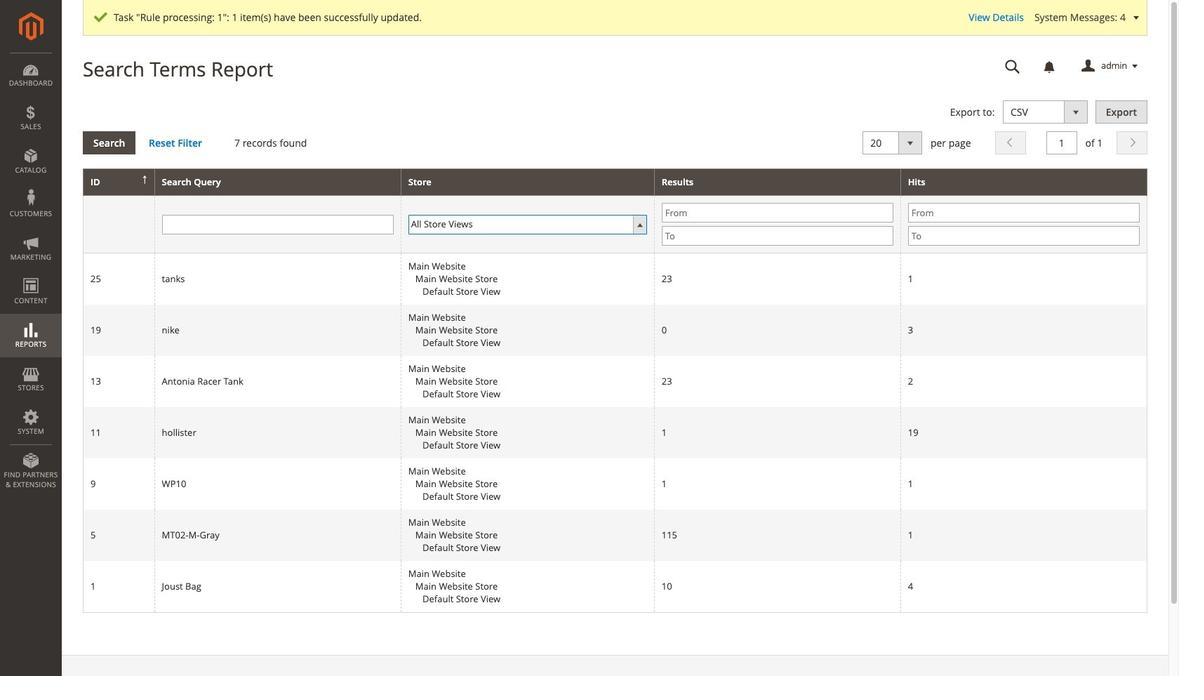 Task type: locate. For each thing, give the bounding box(es) containing it.
From text field
[[662, 203, 894, 223]]

To text field
[[909, 226, 1140, 246]]

menu bar
[[0, 53, 62, 497]]

None text field
[[996, 54, 1031, 79], [1047, 131, 1078, 154], [162, 215, 394, 234], [996, 54, 1031, 79], [1047, 131, 1078, 154], [162, 215, 394, 234]]

From text field
[[909, 203, 1140, 223]]



Task type: describe. For each thing, give the bounding box(es) containing it.
magento admin panel image
[[19, 12, 43, 41]]

To text field
[[662, 226, 894, 246]]



